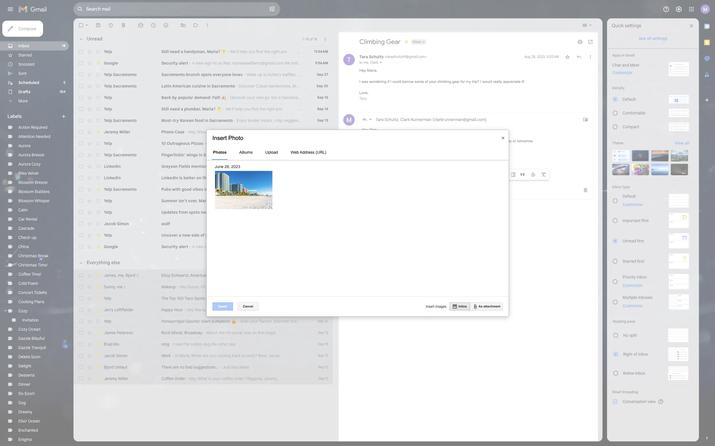 Task type: vqa. For each thing, say whether or not it's contained in the screenshot.
'THIS' to the top
no



Task type: locate. For each thing, give the bounding box(es) containing it.
blossom for blossom breeze
[[18, 180, 34, 185]]

16 ͏‌ from the left
[[315, 210, 316, 215]]

1 vertical spatial miller
[[118, 377, 128, 382]]

are for when
[[203, 354, 209, 359]]

not important switch for asdf
[[95, 221, 101, 227]]

13 inside unread tab panel
[[325, 118, 328, 123]]

dog
[[18, 401, 26, 406]]

1 vertical spatial simon
[[116, 354, 127, 359]]

1 horizontal spatial my
[[466, 80, 471, 84]]

me for ,
[[118, 273, 124, 278]]

dazzle up delete
[[18, 346, 31, 351]]

24 row from the top
[[74, 327, 333, 339]]

breeze for aurora breeze
[[32, 153, 44, 158]]

maria right you,
[[215, 233, 226, 238]]

sep 11
[[318, 130, 328, 134], [319, 377, 328, 381]]

tara up to me , clark
[[360, 54, 368, 59]]

maria, down to me , clark
[[367, 68, 378, 73]]

0 vertical spatial coffee
[[18, 272, 31, 277]]

1 default from the top
[[623, 97, 636, 102]]

39 ͏‌ from the left
[[339, 210, 340, 215]]

1 vertical spatial on
[[252, 331, 257, 336]]

1 alert from the top
[[179, 61, 188, 66]]

6 ͏͏ from the left
[[369, 141, 370, 146]]

my inside message body text field
[[428, 139, 433, 143]]

0 vertical spatial tara
[[360, 54, 368, 59]]

row containing james peterson
[[74, 327, 333, 339]]

1 horizontal spatial on
[[252, 331, 257, 336]]

0 vertical spatial my
[[466, 80, 471, 84]]

2 need from the top
[[170, 107, 180, 112]]

1 vertical spatial - we'll help you find the right pro ͏ ͏ ͏ ͏ ͏ ͏ ͏ ͏ ͏ ͏ ͏ ͏ ͏ ͏ ͏ ͏ ͏ ͏ ͏ ͏ ͏ ͏ ͏ ͏ ͏ ͏ ͏ ͏ ͏ ͏ ͏ ͏ ͏ ͏ ͏ ͏ ͏ ͏ ͏ ͏ ͏ ͏ ͏ ͏ ͏ ͏ ͏ ͏ ͏ ͏ ͏ ͏ ͏ ͏ ͏ ͏ ͏ ͏ ͏ ͏ ͏ ͏ ͏ ͏ ͏ ͏ ͏ ͏ ͏ ͏ ͏ ͏ ͏ ͏ ͏ ͏ ͏ ͏ ͏ ͏ ͏ ͏
[[222, 107, 367, 112]]

- right order
[[186, 377, 188, 382]]

regards,
[[247, 377, 263, 382]]

1 horizontal spatial unread
[[623, 239, 636, 244]]

14 not important switch from the top
[[95, 319, 101, 325]]

1 horizontal spatial your
[[429, 80, 437, 84]]

hey, left what
[[189, 377, 197, 382]]

- we'll help you find the right pro ͏ ͏ ͏ ͏ ͏ ͏ ͏ ͏ ͏ ͏ ͏ ͏ ͏ ͏ ͏ ͏ ͏ ͏ ͏ ͏ ͏ ͏ ͏ ͏ ͏ ͏ ͏ ͏ ͏ ͏ ͏ ͏ ͏ ͏ ͏ ͏ ͏ ͏ ͏ ͏ ͏ ͏ ͏ ͏ ͏ ͏ ͏ ͏ ͏ ͏ ͏ ͏ ͏ ͏ ͏ ͏ ͏ ͏ ͏ ͏ ͏ ͏ ͏ ͏ ͏ ͏ ͏ ͏ ͏ ͏ ͏ ͏ ͏ ͏ ͏ ͏ ͏ ͏ ͏ ͏ ͏ ͏ for still need a handyman, maria?
[[226, 49, 371, 54]]

on right now
[[252, 331, 257, 336]]

1 horizontal spatial bjord
[[126, 273, 135, 278]]

4 row from the top
[[74, 80, 333, 92]]

2 vertical spatial sep 13
[[318, 342, 328, 347]]

2 not important switch from the top
[[95, 72, 101, 78]]

me for 2
[[117, 284, 123, 290]]

0 vertical spatial and
[[622, 63, 629, 68]]

cooking plans
[[18, 300, 44, 305]]

4 not important switch from the top
[[95, 95, 101, 101]]

inbox up starred link
[[18, 43, 29, 49]]

29
[[324, 296, 328, 301]]

bad right no at the bottom left
[[186, 365, 193, 370]]

better
[[184, 175, 196, 181]]

tara,
[[370, 128, 378, 132]]

climbing for gear
[[438, 80, 451, 84]]

28 ͏‌ from the left
[[327, 210, 328, 215]]

41 ͏‌ from the left
[[341, 210, 342, 215]]

2 vertical spatial maria
[[215, 233, 226, 238]]

20 ͏‌ from the left
[[319, 210, 320, 215]]

not important switch for latin american cuisine in sacramento
[[95, 83, 101, 89]]

1 vertical spatial pro
[[276, 107, 282, 112]]

right for still need a plumber, maria?
[[267, 107, 275, 112]]

is left better
[[179, 175, 183, 181]]

11 ͏‌ from the left
[[310, 210, 311, 215]]

sep 11 for phone case - hey, should i get a green or blue phone case? thanks, jer
[[318, 130, 328, 134]]

blossom down blossom breeze link
[[18, 189, 34, 194]]

maria?
[[207, 49, 220, 54], [202, 107, 216, 112]]

me up hey maria,
[[364, 60, 368, 65]]

0 vertical spatial find
[[256, 49, 263, 54]]

scheduled link
[[18, 80, 39, 85]]

i would be more than happy to give you my climbing gear! you can pick it up anytime today or tomorrow.
[[362, 139, 534, 143]]

jeremy miller inside everything else tab panel
[[104, 377, 128, 382]]

1 horizontal spatial from
[[260, 210, 269, 215]]

back by popular demand: fall!
[[161, 95, 221, 100]]

over,
[[188, 198, 198, 204]]

1 vertical spatial 11
[[326, 377, 328, 381]]

1 horizontal spatial bad
[[231, 365, 239, 370]]

below inbox
[[624, 371, 645, 376]]

hey inside everything else tab panel
[[187, 308, 194, 313]]

tara for tara schultz < tarashultz49@gmail.com >
[[360, 54, 368, 59]]

climbing left gear
[[438, 80, 451, 84]]

0 vertical spatial sep 13
[[318, 118, 328, 123]]

coffee inside "labels" 'navigation'
[[18, 272, 31, 277]]

labels heading
[[7, 114, 61, 119]]

7 not important switch from the top
[[95, 141, 101, 146]]

labels
[[7, 114, 22, 119]]

1 horizontal spatial happy
[[241, 308, 253, 313]]

your inside row
[[212, 377, 220, 382]]

coming
[[222, 308, 235, 313], [218, 354, 231, 359]]

5:02 am
[[547, 55, 559, 59]]

jeremy for phone case - hey, should i get a green or blue phone case? thanks, jer
[[104, 130, 118, 135]]

clark left runnerman
[[400, 117, 410, 122]]

0 horizontal spatial your
[[212, 377, 220, 382]]

1 vertical spatial 12
[[325, 365, 328, 370]]

yelp sacramento for latin american cuisine in sacramento
[[104, 84, 137, 89]]

hour?
[[254, 308, 265, 313]]

maria inside message body text field
[[362, 156, 373, 160]]

in right the vibes
[[204, 187, 208, 192]]

0 horizontal spatial starred
[[18, 53, 32, 58]]

first for important first
[[642, 218, 649, 223]]

default down type
[[623, 194, 636, 199]]

1 vertical spatial find
[[251, 107, 259, 112]]

hey down the top 100 taco spots are here
[[187, 308, 194, 313]]

compose button
[[2, 21, 43, 37]]

0 vertical spatial on
[[197, 175, 201, 181]]

dazzle blissful
[[18, 336, 45, 341]]

1 still from the top
[[161, 49, 169, 54]]

unread down important
[[623, 239, 636, 244]]

25 ͏‌ from the left
[[324, 210, 325, 215]]

help up blue at the top
[[235, 107, 243, 112]]

happy left hour
[[161, 308, 173, 313]]

coming down 🌮 image
[[222, 308, 235, 313]]

0 vertical spatial default
[[623, 97, 636, 102]]

1 jacob simon from the top
[[104, 221, 129, 227]]

1 vertical spatial default
[[623, 194, 636, 199]]

coffee up cold
[[18, 272, 31, 277]]

back
[[161, 95, 171, 100]]

0 vertical spatial coming
[[222, 308, 235, 313]]

climbing gear
[[360, 38, 401, 46]]

16 row from the top
[[74, 218, 333, 230]]

i left was
[[360, 80, 361, 84]]

still for still need a handyman, maria?
[[161, 49, 169, 54]]

to me , clark
[[360, 60, 378, 65]]

honeycrisps! gourds! giant pumpkins!
[[161, 319, 232, 324]]

aurora breeze
[[18, 153, 44, 158]]

0 vertical spatial security alert -
[[161, 61, 192, 66]]

maria
[[362, 156, 373, 160], [199, 198, 210, 204], [215, 233, 226, 238]]

your right some
[[429, 80, 437, 84]]

miller inside everything else tab panel
[[118, 377, 128, 382]]

report spam image
[[108, 22, 114, 28]]

1 – 18 of 18
[[303, 37, 317, 41]]

2 aurora from the top
[[18, 153, 31, 158]]

1 vertical spatial your
[[212, 377, 220, 382]]

18 right –
[[314, 37, 317, 41]]

we'll down the 🍂 image
[[225, 107, 234, 112]]

simon inside everything else tab panel
[[116, 354, 127, 359]]

4 ͏‌ from the left
[[303, 210, 304, 215]]

1 horizontal spatial schultz
[[385, 117, 398, 122]]

maria? for still need a handyman, maria?
[[207, 49, 220, 54]]

summer
[[161, 198, 178, 204]]

🤔 image up everyone
[[221, 50, 226, 54]]

1 vertical spatial bjord
[[104, 365, 114, 370]]

1 horizontal spatial up
[[484, 139, 488, 143]]

unread inside button
[[87, 36, 102, 42]]

8 not important switch from the top
[[95, 152, 101, 158]]

elixir
[[18, 419, 27, 424]]

can
[[466, 139, 472, 143]]

a right what
[[246, 141, 248, 146]]

0 vertical spatial pro
[[281, 49, 287, 54]]

11 for coffee order - hey, what is your coffee order? regards, jeremy
[[326, 377, 328, 381]]

breeze
[[32, 153, 44, 158], [35, 180, 48, 185]]

important according to google magic. switch
[[404, 39, 409, 45], [95, 60, 101, 66], [95, 129, 101, 135], [95, 187, 101, 192], [95, 233, 101, 238], [95, 244, 101, 250], [95, 284, 101, 290], [95, 296, 101, 302], [95, 307, 101, 313], [95, 330, 101, 336], [95, 342, 101, 348], [95, 353, 101, 359], [95, 365, 101, 370], [95, 376, 101, 382]]

hey inside message body text field
[[362, 128, 369, 132]]

inbox
[[639, 352, 649, 357], [636, 371, 645, 376]]

inbox inside "labels" 'navigation'
[[18, 43, 29, 49]]

cozy for the cozy link
[[18, 309, 27, 314]]

1 vertical spatial hey
[[362, 128, 369, 132]]

34 ͏‌ from the left
[[334, 210, 335, 215]]

miller for coffee
[[118, 377, 128, 382]]

18 right 1
[[306, 37, 309, 41]]

29 ͏‌ from the left
[[328, 210, 329, 215]]

0 horizontal spatial bad
[[186, 365, 193, 370]]

0 vertical spatial miller
[[120, 130, 131, 135]]

mark as read image
[[138, 22, 144, 28]]

not important switch for updates from spots near you
[[95, 210, 101, 215]]

dazzle
[[18, 336, 31, 341], [18, 346, 31, 351]]

, up sunny , me 2
[[116, 273, 117, 278]]

1 vertical spatial christmas
[[18, 263, 37, 268]]

good
[[182, 187, 192, 192]]

asdf
[[161, 221, 170, 227]]

must-try korean food in sacramento -
[[161, 118, 237, 123]]

49 ͏‌ from the left
[[349, 210, 350, 215]]

͏‌
[[300, 210, 301, 215], [301, 210, 302, 215], [302, 210, 303, 215], [303, 210, 304, 215], [304, 210, 305, 215], [305, 210, 306, 215], [306, 210, 307, 215], [307, 210, 308, 215], [308, 210, 309, 215], [309, 210, 310, 215], [310, 210, 311, 215], [311, 210, 312, 215], [312, 210, 313, 215], [313, 210, 314, 215], [314, 210, 315, 215], [315, 210, 316, 215], [316, 210, 317, 215], [317, 210, 318, 215], [318, 210, 319, 215], [319, 210, 320, 215], [320, 210, 321, 215], [321, 210, 322, 215], [322, 210, 323, 215], [323, 210, 324, 215], [324, 210, 325, 215], [325, 210, 326, 215], [326, 210, 327, 215], [327, 210, 328, 215], [328, 210, 329, 215], [329, 210, 330, 215], [330, 210, 331, 215], [331, 210, 333, 215], [333, 210, 334, 215], [334, 210, 335, 215], [335, 210, 336, 215], [336, 210, 337, 215], [337, 210, 338, 215], [338, 210, 339, 215], [339, 210, 340, 215], [340, 210, 341, 215], [341, 210, 342, 215], [342, 210, 343, 215], [343, 210, 344, 215], [344, 210, 345, 215], [345, 210, 346, 215], [346, 210, 347, 215], [347, 210, 348, 215], [348, 210, 349, 215], [349, 210, 350, 215], [350, 210, 351, 215], [351, 210, 352, 215], [352, 210, 353, 215], [353, 210, 354, 215]]

bad right just
[[231, 365, 239, 370]]

delete image
[[121, 22, 126, 28]]

cuisine
[[192, 84, 206, 89]]

security down uncover at the bottom
[[161, 244, 178, 250]]

row
[[74, 46, 371, 57], [74, 57, 333, 69], [74, 69, 333, 80], [74, 80, 333, 92], [74, 92, 333, 103], [74, 103, 367, 115], [74, 115, 333, 126], [74, 126, 333, 138], [74, 138, 372, 149], [74, 149, 333, 161], [74, 161, 603, 172], [74, 172, 354, 184], [74, 184, 333, 195], [74, 195, 333, 207], [74, 207, 354, 218], [74, 218, 333, 230], [74, 230, 333, 241], [74, 241, 333, 253], [74, 270, 333, 281], [74, 281, 333, 293], [74, 293, 333, 304], [74, 304, 333, 316], [74, 316, 333, 327], [74, 327, 333, 339], [74, 339, 333, 350], [74, 350, 333, 362], [74, 362, 333, 373], [74, 373, 333, 385]]

1 vertical spatial dazzle
[[18, 346, 31, 351]]

coming for back
[[218, 354, 231, 359]]

unread down archive 'image' at the top of the page
[[87, 36, 102, 42]]

52 ͏‌ from the left
[[352, 210, 353, 215]]

1 horizontal spatial coffee
[[161, 377, 174, 382]]

tomorrow.
[[517, 139, 534, 143]]

clark up hey maria,
[[370, 60, 378, 65]]

labels navigation
[[0, 18, 74, 447]]

hey,
[[188, 130, 196, 135], [189, 377, 197, 382]]

not important switch
[[95, 49, 101, 55], [95, 72, 101, 78], [95, 83, 101, 89], [95, 95, 101, 101], [95, 106, 101, 112], [95, 118, 101, 123], [95, 141, 101, 146], [95, 152, 101, 158], [95, 164, 101, 169], [95, 175, 101, 181], [95, 198, 101, 204], [95, 210, 101, 215], [95, 221, 101, 227], [95, 319, 101, 325]]

pizzas
[[191, 141, 203, 146]]

0 vertical spatial sep 11
[[318, 130, 328, 134]]

2 vertical spatial aurora
[[18, 162, 31, 167]]

1 vertical spatial or
[[513, 139, 516, 143]]

need for handyman,
[[170, 49, 180, 54]]

12 row from the top
[[74, 172, 354, 184]]

5 row from the top
[[74, 92, 333, 103]]

1 vertical spatial first
[[637, 239, 644, 244]]

1 vertical spatial hey,
[[189, 377, 197, 382]]

bjord left 3
[[126, 273, 135, 278]]

get
[[213, 130, 219, 135]]

0 vertical spatial aurora
[[18, 143, 31, 148]]

main menu image
[[7, 6, 14, 13]]

maria? down demand:
[[202, 107, 216, 112]]

coffee
[[18, 272, 31, 277], [161, 377, 174, 382]]

1 vertical spatial and
[[224, 273, 231, 278]]

pubs
[[161, 187, 171, 192]]

, up hey maria,
[[368, 60, 369, 65]]

and inside "link"
[[224, 273, 231, 278]]

7 row from the top
[[74, 115, 333, 126]]

spots left the 'near'
[[189, 210, 200, 215]]

1 vertical spatial spots
[[189, 210, 200, 215]]

dinner link
[[18, 382, 30, 387]]

not important switch for summer isn't over, maria
[[95, 198, 101, 204]]

we'll up loves
[[230, 49, 239, 54]]

0 vertical spatial schultz
[[369, 54, 384, 59]]

to up 🎃 image
[[236, 308, 240, 313]]

aurora for aurora breeze
[[18, 153, 31, 158]]

you inside message body text field
[[421, 139, 427, 143]]

time! down the break
[[38, 263, 48, 268]]

1 vertical spatial cozy
[[18, 309, 27, 314]]

2 default from the top
[[623, 194, 636, 199]]

i inside message body text field
[[362, 139, 363, 143]]

blossom for blossom bubbles
[[18, 189, 34, 194]]

me up sunny , me 2
[[118, 273, 124, 278]]

from left local
[[260, 210, 269, 215]]

1 vertical spatial up
[[32, 235, 37, 240]]

row containing bjord umlaut
[[74, 362, 333, 373]]

attention needed
[[18, 134, 50, 139]]

1 vertical spatial clark
[[400, 117, 410, 122]]

😎 image
[[373, 156, 377, 161]]

0 vertical spatial right
[[271, 49, 280, 54]]

maria, down spots
[[195, 308, 206, 313]]

there
[[161, 365, 172, 370]]

1 horizontal spatial clark
[[400, 117, 410, 122]]

3 blossom from the top
[[18, 198, 34, 204]]

14 ͏‌ from the left
[[313, 210, 314, 215]]

give
[[413, 139, 420, 143]]

cozy up velvet
[[32, 162, 41, 167]]

, up the 2
[[124, 273, 125, 278]]

🤔 image for still need a handyman, maria?
[[221, 50, 226, 54]]

10 yelp from the top
[[104, 198, 112, 204]]

0 vertical spatial we'll
[[230, 49, 239, 54]]

sep 11 inside unread tab panel
[[318, 130, 328, 134]]

hey left tara,
[[362, 128, 369, 132]]

gear
[[386, 38, 401, 46]]

inbox inside inbox button
[[413, 40, 421, 44]]

jeremy miller inside unread tab panel
[[104, 130, 131, 135]]

linkedin is better on the app - never miss an update ͏ ͏ ͏ ͏ ͏ ͏ ͏ ͏ ͏ ͏ ͏ ͏ ͏ ͏ ͏ ͏ ͏ ͏ ͏ ͏ ͏ ͏ ͏ ͏ ͏ ͏ ͏ ͏ ͏ ͏ ͏ ͏ ͏ ͏ ͏ ͏ ͏ ͏ ͏ ͏ ͏ ͏ ͏ ͏ ͏ ͏ ͏ ͏ ͏ ͏ ͏ ͏ ͏ ͏ ͏ ͏ ͏ ͏ ͏ ͏ ͏ ͏ ͏ ͏ ͏ ͏ ͏ ͏ ͏ ͏ ͏ ͏ ͏ ͏ ͏ ͏ ͏ ͏ ͏ ͏ ͏ ͏ ͏ ͏ ͏ ͏ ͏ ͏ ͏ ͏
[[161, 175, 354, 181]]

0 vertical spatial your
[[429, 80, 437, 84]]

1 horizontal spatial starred
[[623, 259, 637, 264]]

are for spots
[[206, 296, 212, 301]]

a left new
[[179, 233, 181, 238]]

- left i
[[170, 342, 172, 347]]

0 vertical spatial alert
[[179, 61, 188, 66]]

sep 11 inside everything else tab panel
[[319, 377, 328, 381]]

hey down to me , clark
[[360, 68, 366, 73]]

2 vertical spatial hey
[[187, 308, 194, 313]]

2 dazzle from the top
[[18, 346, 31, 351]]

fingerlickin'
[[161, 153, 186, 158]]

tara for tara schultz , clark runnerman (clarkrunnerman@gmail.com)
[[376, 117, 384, 122]]

we'll for still need a handyman, maria?
[[230, 49, 239, 54]]

12 not important switch from the top
[[95, 210, 101, 215]]

1 vertical spatial alert
[[179, 244, 188, 250]]

jacob simon inside everything else tab panel
[[104, 354, 127, 359]]

5 yelp sacramento from the top
[[104, 187, 137, 192]]

0 vertical spatial 13
[[325, 118, 328, 123]]

coffee for coffee time!
[[18, 272, 31, 277]]

ocean for elixir ocean
[[28, 419, 40, 424]]

14 row from the top
[[74, 195, 333, 207]]

would
[[483, 80, 492, 84], [364, 139, 374, 143]]

action required
[[18, 125, 47, 130]]

sep 13 inside unread tab panel
[[318, 118, 328, 123]]

taco
[[185, 296, 193, 301]]

want to see what a pizza in a cone looks like? ͏ ͏ ͏ ͏ ͏ ͏ ͏ ͏ ͏ ͏͏ ͏ ͏ ͏ ͏ ͏͏ ͏ ͏ ͏ ͏ ͏ ͏ ͏ ͏ ͏ ͏͏ ͏ ͏ ͏ ͏ ͏ ͏ ͏ ͏ ͏ ͏͏ ͏ ͏ ͏ ͏ ͏ ͏ ͏ ͏ ͏ ͏͏ ͏ ͏ ͏ ͏ ͏ ͏ ͏ ͏ ͏ ͏ ͏ ͏ ͏ ͏ ͏ ͏ ͏ ͏ ͏ ͏ ͏ ͏ ͏ ͏ ͏ ͏ ͏͏ ͏ ͏
[[213, 141, 372, 146]]

no
[[180, 365, 185, 370]]

up right the it
[[484, 139, 488, 143]]

not important switch for fingerlickin' wings in sacramento
[[95, 152, 101, 158]]

13 row from the top
[[74, 184, 333, 195]]

53 ͏‌ from the left
[[353, 210, 354, 215]]

up inside message body text field
[[484, 139, 488, 143]]

0 vertical spatial maria
[[362, 156, 373, 160]]

coffee inside everything else tab panel
[[161, 377, 174, 382]]

bjord left the umlaut
[[104, 365, 114, 370]]

are up giant
[[207, 308, 213, 313]]

🤔 image down fall!
[[217, 107, 222, 112]]

hey, inside unread tab panel
[[188, 130, 196, 135]]

help for still need a plumber, maria?
[[235, 107, 243, 112]]

settings
[[625, 23, 642, 29]]

of right –
[[310, 37, 313, 41]]

- down see
[[228, 153, 230, 158]]

2 security alert - from the top
[[161, 244, 192, 250]]

app
[[210, 175, 218, 181]]

starred for starred link
[[18, 53, 32, 58]]

sep 27
[[317, 72, 328, 77]]

13 for we'll help you find the right pro ͏ ͏ ͏ ͏ ͏ ͏ ͏ ͏ ͏ ͏ ͏ ͏ ͏ ͏ ͏ ͏ ͏ ͏ ͏ ͏ ͏ ͏ ͏ ͏ ͏ ͏ ͏ ͏ ͏ ͏ ͏ ͏ ͏ ͏ ͏ ͏ ͏ ͏ ͏ ͏ ͏ ͏ ͏ ͏ ͏ ͏ ͏ ͏ ͏ ͏ ͏ ͏ ͏ ͏ ͏ ͏ ͏ ͏ ͏ ͏ ͏ ͏ ͏ ͏ ͏ ͏ ͏ ͏ ͏ ͏ ͏ ͏ ͏ ͏ ͏ ͏ ͏ ͏ ͏ ͏ ͏ ͏
[[325, 118, 328, 123]]

0 vertical spatial hey,
[[188, 130, 196, 135]]

time! down christmas time!
[[31, 272, 41, 277]]

1 vertical spatial inbox
[[636, 371, 645, 376]]

3 aurora from the top
[[18, 162, 31, 167]]

display density element
[[613, 86, 690, 90]]

35 ͏‌ from the left
[[335, 210, 336, 215]]

0 vertical spatial sep 12
[[318, 354, 328, 358]]

default up comfortable
[[623, 97, 636, 102]]

reading pane element
[[613, 320, 689, 324]]

1 vertical spatial jacob simon
[[104, 354, 127, 359]]

0 vertical spatial breeze
[[32, 153, 44, 158]]

right for still need a handyman, maria?
[[271, 49, 280, 54]]

are left the here
[[206, 296, 212, 301]]

tara down love,
[[360, 96, 367, 101]]

ocean for cozy ocean
[[28, 327, 40, 332]]

climbing inside message body text field
[[434, 139, 448, 143]]

pumpkins!
[[212, 319, 231, 324]]

2 yelp sacramento from the top
[[104, 84, 137, 89]]

19 ͏‌ from the left
[[318, 210, 319, 215]]

not important switch for linkedin is better on the app
[[95, 175, 101, 181]]

schultz for <
[[369, 54, 384, 59]]

1 horizontal spatial is
[[208, 377, 211, 382]]

1 vertical spatial schultz
[[385, 117, 398, 122]]

maria down hey tara,
[[362, 156, 373, 160]]

dazzle for dazzle tranquil
[[18, 346, 31, 351]]

blossom
[[18, 180, 34, 185], [18, 189, 34, 194], [18, 198, 34, 204]]

christmas for christmas time!
[[18, 263, 37, 268]]

2 still from the top
[[161, 107, 169, 112]]

0 vertical spatial jacob simon
[[104, 221, 129, 227]]

linkedin
[[104, 164, 121, 169], [104, 175, 121, 181], [161, 175, 178, 181]]

1 vertical spatial my
[[428, 139, 433, 143]]

by
[[172, 95, 177, 100]]

Not starred checkbox
[[565, 54, 571, 60]]

6 yelp from the top
[[104, 118, 112, 123]]

discard draft ‪(⌘⇧d)‬ image
[[583, 188, 589, 193]]

0 vertical spatial first
[[642, 218, 649, 223]]

dreamy link
[[18, 410, 32, 415]]

to inside unread tab panel
[[224, 141, 227, 146]]

0 horizontal spatial up
[[32, 235, 37, 240]]

hey, inside everything else tab panel
[[189, 377, 197, 382]]

aurora down aurora link
[[18, 153, 31, 158]]

starred up "priority"
[[623, 259, 637, 264]]

None search field
[[74, 2, 280, 16]]

🤔 image for still need a plumber, maria?
[[217, 107, 222, 112]]

1 vertical spatial blossom
[[18, 189, 34, 194]]

inbox for inbox "link"
[[18, 43, 29, 49]]

soon!
[[24, 391, 35, 397]]

more
[[18, 99, 28, 104]]

coffee down there on the left bottom of the page
[[161, 377, 174, 382]]

linkedin for linkedin is better on the app
[[104, 175, 121, 181]]

latin american cuisine in sacramento -
[[161, 84, 239, 89]]

0 vertical spatial unread
[[87, 36, 102, 42]]

22 row from the top
[[74, 304, 333, 316]]

to left give
[[409, 139, 412, 143]]

2 jeremy miller from the top
[[104, 377, 128, 382]]

i left get
[[211, 130, 212, 135]]

24 ͏‌ from the left
[[323, 210, 324, 215]]

14 yelp from the top
[[104, 319, 111, 324]]

0 horizontal spatial happy
[[161, 308, 173, 313]]

hey, for hey, should i get a green or blue phone case? thanks, jer
[[188, 130, 196, 135]]

or right today
[[513, 139, 516, 143]]

1 aurora from the top
[[18, 143, 31, 148]]

27 ͏‌ from the left
[[326, 210, 327, 215]]

thanks,
[[273, 130, 287, 135]]

christmas down the china link
[[18, 254, 37, 259]]

22 ͏‌ from the left
[[321, 210, 322, 215]]

to left see
[[224, 141, 227, 146]]

ocean up the 'dazzle blissful' "link" at the left bottom of page
[[28, 327, 40, 332]]

4 yelp from the top
[[104, 95, 112, 100]]

starred inside "labels" 'navigation'
[[18, 53, 32, 58]]

are
[[206, 296, 212, 301], [207, 308, 213, 313], [203, 354, 209, 359], [173, 365, 179, 370]]

of right side
[[201, 233, 205, 238]]

security up latin
[[161, 61, 178, 66]]

needed
[[36, 134, 50, 139]]

1 jeremy miller from the top
[[104, 130, 131, 135]]

2 horizontal spatial maria,
[[367, 68, 378, 73]]

indent more ‪(⌘])‬ image
[[511, 172, 516, 178]]

0 vertical spatial need
[[170, 49, 180, 54]]

my right give
[[428, 139, 433, 143]]

miller inside unread tab panel
[[120, 130, 131, 135]]

me left the 2
[[117, 284, 123, 290]]

still for still need a plumber, maria?
[[161, 107, 169, 112]]

not important switch for greyson fields mentioned you in a post
[[95, 164, 101, 169]]

me
[[364, 60, 368, 65], [118, 273, 124, 278], [117, 284, 123, 290]]

row containing sunny
[[74, 281, 333, 293]]

threading
[[622, 390, 638, 395]]

my right the for at the top right of page
[[466, 80, 471, 84]]

spots for from
[[189, 210, 200, 215]]

0 horizontal spatial on
[[197, 175, 201, 181]]

like?
[[288, 141, 296, 146]]

we'll
[[230, 49, 239, 54], [225, 107, 234, 112]]

just
[[223, 365, 230, 370]]

- left the enjoy
[[219, 210, 221, 215]]

should
[[197, 130, 210, 135]]

delete soon
[[18, 355, 40, 360]]

1 vertical spatial climbing
[[434, 139, 448, 143]]

james for james , me , bjord 3
[[104, 273, 116, 278]]

are for maria,
[[207, 308, 213, 313]]

18 inside "labels" 'navigation'
[[62, 44, 65, 48]]

starred for starred first
[[623, 259, 637, 264]]

whisper
[[35, 198, 50, 204]]

schultz left <
[[369, 54, 384, 59]]

need left handyman,
[[170, 49, 180, 54]]

american inside elroy schwartz: american comedy and television writer. "link"
[[190, 273, 208, 278]]

1 christmas from the top
[[18, 254, 37, 259]]

11 inside everything else tab panel
[[326, 377, 328, 381]]

0 vertical spatial hey
[[360, 68, 366, 73]]

first down important first
[[637, 239, 644, 244]]

comfortable
[[623, 111, 646, 116]]

sent link
[[18, 71, 27, 76]]

today
[[503, 139, 512, 143]]

or left blue at the top
[[235, 130, 239, 135]]

not important switch for must-try korean food in sacramento
[[95, 118, 101, 123]]

no split
[[624, 333, 637, 338]]

0 vertical spatial - we'll help you find the right pro ͏ ͏ ͏ ͏ ͏ ͏ ͏ ͏ ͏ ͏ ͏ ͏ ͏ ͏ ͏ ͏ ͏ ͏ ͏ ͏ ͏ ͏ ͏ ͏ ͏ ͏ ͏ ͏ ͏ ͏ ͏ ͏ ͏ ͏ ͏ ͏ ͏ ͏ ͏ ͏ ͏ ͏ ͏ ͏ ͏ ͏ ͏ ͏ ͏ ͏ ͏ ͏ ͏ ͏ ͏ ͏ ͏ ͏ ͏ ͏ ͏ ͏ ͏ ͏ ͏ ͏ ͏ ͏ ͏ ͏ ͏ ͏ ͏ ͏ ͏ ͏ ͏ ͏ ͏ ͏ ͏ ͏
[[226, 49, 371, 54]]

james up sunny
[[104, 273, 116, 278]]

jeremy miller for coffee order
[[104, 377, 128, 382]]

or inside unread tab panel
[[235, 130, 239, 135]]

food
[[195, 118, 204, 123]]

2 vertical spatial me
[[117, 284, 123, 290]]

🎃 image
[[232, 320, 236, 324]]

find for still need a plumber, maria?
[[251, 107, 259, 112]]

spots for brunch
[[201, 72, 212, 77]]

21 ͏‌ from the left
[[320, 210, 321, 215]]

with
[[172, 187, 181, 192]]

cozy down cooking
[[18, 309, 27, 314]]

2 ͏‌ from the left
[[301, 210, 302, 215]]

blossom up calm
[[18, 198, 34, 204]]

cone
[[267, 141, 276, 146]]

cooking
[[18, 300, 33, 305]]

security alert - down uncover at the bottom
[[161, 244, 192, 250]]

0 horizontal spatial coffee
[[18, 272, 31, 277]]

add to tasks image
[[163, 22, 169, 28]]

concert tickets
[[18, 290, 47, 296]]

aurora for aurora link
[[18, 143, 31, 148]]

simon inside unread tab panel
[[117, 221, 129, 227]]

- right hour
[[184, 308, 186, 313]]

Message Body text field
[[362, 127, 589, 161]]

need for plumber,
[[170, 107, 180, 112]]

- we'll help you find the right pro ͏ ͏ ͏ ͏ ͏ ͏ ͏ ͏ ͏ ͏ ͏ ͏ ͏ ͏ ͏ ͏ ͏ ͏ ͏ ͏ ͏ ͏ ͏ ͏ ͏ ͏ ͏ ͏ ͏ ͏ ͏ ͏ ͏ ͏ ͏ ͏ ͏ ͏ ͏ ͏ ͏ ͏ ͏ ͏ ͏ ͏ ͏ ͏ ͏ ͏ ͏ ͏ ͏ ͏ ͏ ͏ ͏ ͏ ͏ ͏ ͏ ͏ ͏ ͏ ͏ ͏ ͏ ͏ ͏ ͏ ͏ ͏ ͏ ͏ ͏ ͏ ͏ ͏ ͏ ͏ ͏ ͏ up jer
[[222, 107, 367, 112]]

tab list
[[699, 18, 715, 426]]

2 vertical spatial blossom
[[18, 198, 34, 204]]

here
[[213, 296, 221, 301]]

sep 13 for watch the hit movie now on the stage!
[[318, 342, 328, 347]]

blossom for blossom whisper
[[18, 198, 34, 204]]

elroy schwartz: american comedy and television writer. link
[[161, 273, 301, 279]]

inbox type element
[[613, 185, 690, 189]]

11 inside unread tab panel
[[325, 130, 328, 134]]

0 vertical spatial christmas
[[18, 254, 37, 259]]

2 horizontal spatial maria
[[362, 156, 373, 160]]

13 not important switch from the top
[[95, 221, 101, 227]]

33 ͏‌ from the left
[[333, 210, 334, 215]]

11 yelp from the top
[[104, 210, 112, 215]]

0 vertical spatial google
[[104, 61, 118, 66]]

0 horizontal spatial spots
[[189, 210, 200, 215]]

sep 13 for we'll help you find the right pro ͏ ͏ ͏ ͏ ͏ ͏ ͏ ͏ ͏ ͏ ͏ ͏ ͏ ͏ ͏ ͏ ͏ ͏ ͏ ͏ ͏ ͏ ͏ ͏ ͏ ͏ ͏ ͏ ͏ ͏ ͏ ͏ ͏ ͏ ͏ ͏ ͏ ͏ ͏ ͏ ͏ ͏ ͏ ͏ ͏ ͏ ͏ ͏ ͏ ͏ ͏ ͏ ͏ ͏ ͏ ͏ ͏ ͏ ͏ ͏ ͏ ͏ ͏ ͏ ͏ ͏ ͏ ͏ ͏ ͏ ͏ ͏ ͏ ͏ ͏ ͏ ͏ ͏ ͏ ͏ ͏ ͏
[[318, 118, 328, 123]]

1 horizontal spatial or
[[513, 139, 516, 143]]

everything else tab panel
[[74, 253, 333, 385]]

1 vertical spatial starred
[[623, 259, 637, 264]]

aug 28, 2023, 5:02 am cell
[[525, 54, 559, 60]]

jeremy inside unread tab panel
[[104, 130, 118, 135]]

dreamy
[[18, 410, 32, 415]]

dog
[[203, 342, 210, 347]]

0 vertical spatial ocean
[[28, 327, 40, 332]]

a left plumber,
[[181, 107, 183, 112]]

hey maria,
[[360, 68, 379, 73]]

2 christmas from the top
[[18, 263, 37, 268]]

1 vertical spatial coming
[[218, 354, 231, 359]]

🤔 image
[[221, 50, 226, 54], [217, 107, 222, 112]]

tara schultz cell
[[360, 54, 427, 59]]

- down the 🍂 image
[[223, 107, 224, 112]]

0 vertical spatial 11
[[325, 130, 328, 134]]

hey for hey maria,
[[360, 68, 366, 73]]

1 dazzle from the top
[[18, 336, 31, 341]]

happy left the hour?
[[241, 308, 253, 313]]

0 horizontal spatial maria,
[[179, 354, 191, 359]]

- we'll help you find the right pro ͏ ͏ ͏ ͏ ͏ ͏ ͏ ͏ ͏ ͏ ͏ ͏ ͏ ͏ ͏ ͏ ͏ ͏ ͏ ͏ ͏ ͏ ͏ ͏ ͏ ͏ ͏ ͏ ͏ ͏ ͏ ͏ ͏ ͏ ͏ ͏ ͏ ͏ ͏ ͏ ͏ ͏ ͏ ͏ ͏ ͏ ͏ ͏ ͏ ͏ ͏ ͏ ͏ ͏ ͏ ͏ ͏ ͏ ͏ ͏ ͏ ͏ ͏ ͏ ͏ ͏ ͏ ͏ ͏ ͏ ͏ ͏ ͏ ͏ ͏ ͏ ͏ ͏ ͏ ͏ ͏ ͏ for still need a plumber, maria?
[[222, 107, 367, 112]]



Task type: describe. For each thing, give the bounding box(es) containing it.
9 row from the top
[[74, 138, 372, 149]]

hey for hey tara,
[[362, 128, 369, 132]]

pizza
[[249, 141, 258, 146]]

50 ͏‌ from the left
[[350, 210, 351, 215]]

42 ͏‌ from the left
[[342, 210, 343, 215]]

what
[[198, 377, 207, 382]]

elixir ocean link
[[18, 419, 40, 424]]

not important switch for 10 outrageous pizzas
[[95, 141, 101, 146]]

dazzle tranquil link
[[18, 346, 46, 351]]

12 ͏‌ from the left
[[311, 210, 312, 215]]

1 vertical spatial sep 13
[[318, 331, 328, 335]]

1 horizontal spatial would
[[483, 80, 492, 84]]

17 row from the top
[[74, 230, 333, 241]]

- down still need a handyman, maria?
[[189, 61, 191, 66]]

blossom bubbles
[[18, 189, 50, 194]]

row containing jerry leftfielder
[[74, 304, 333, 316]]

, left the 2
[[115, 284, 116, 290]]

tara inside love, tara
[[360, 96, 367, 101]]

1 row from the top
[[74, 46, 371, 57]]

row containing james
[[74, 270, 333, 281]]

trip?
[[472, 80, 480, 84]]

honeycrisps!
[[161, 319, 185, 324]]

greyson fields mentioned you in a post
[[161, 164, 238, 169]]

3 ͏‌ from the left
[[302, 210, 303, 215]]

delight
[[18, 364, 31, 369]]

or inside message body text field
[[513, 139, 516, 143]]

best,
[[259, 354, 268, 359]]

find for still need a handyman, maria?
[[256, 49, 263, 54]]

car rental
[[18, 217, 37, 222]]

jeremy miller for phone case
[[104, 130, 131, 135]]

miss
[[233, 175, 241, 181]]

5 ͏͏ from the left
[[341, 141, 342, 146]]

theme element
[[613, 140, 624, 146]]

- down loves
[[236, 84, 238, 89]]

5 yelp from the top
[[104, 107, 112, 112]]

not important switch for sacramento brunch spots everyone loves
[[95, 72, 101, 78]]

6 ͏‌ from the left
[[305, 210, 306, 215]]

summer isn't over, maria -
[[161, 198, 214, 204]]

climbing gear main content
[[74, 18, 603, 442]]

fields
[[179, 164, 190, 169]]

1 ͏‌ from the left
[[300, 210, 301, 215]]

46 ͏‌ from the left
[[346, 210, 347, 215]]

1 horizontal spatial 18
[[306, 37, 309, 41]]

gear
[[452, 80, 460, 84]]

case?
[[261, 130, 272, 135]]

100
[[177, 296, 184, 301]]

else
[[111, 260, 120, 266]]

2 from from the left
[[260, 210, 269, 215]]

asdf link
[[161, 221, 301, 227]]

to right back
[[242, 354, 246, 359]]

...
[[591, 164, 595, 169]]

coming for to
[[222, 308, 235, 313]]

3 ͏͏ from the left
[[320, 141, 321, 146]]

korean
[[180, 118, 194, 123]]

0 vertical spatial cozy
[[32, 162, 41, 167]]

🍂 image
[[221, 96, 226, 100]]

of right right
[[634, 352, 638, 357]]

cold
[[18, 281, 27, 286]]

6 row from the top
[[74, 103, 367, 115]]

in right food
[[205, 118, 208, 123]]

3 row from the top
[[74, 69, 333, 80]]

climbing
[[360, 38, 385, 46]]

on inside unread tab panel
[[197, 175, 201, 181]]

- right app
[[219, 175, 220, 181]]

makeup -
[[161, 285, 180, 290]]

peterson
[[117, 331, 133, 336]]

hey tara,
[[362, 128, 378, 132]]

26 ͏‌ from the left
[[325, 210, 326, 215]]

3
[[136, 274, 138, 278]]

37 ͏‌ from the left
[[337, 210, 338, 215]]

31 ͏‌ from the left
[[330, 210, 331, 215]]

looks
[[277, 141, 287, 146]]

of right some
[[425, 80, 428, 84]]

toggle split pane mode image
[[582, 22, 588, 28]]

outrageous
[[167, 141, 190, 146]]

2 row from the top
[[74, 57, 333, 69]]

0 horizontal spatial bjord
[[104, 365, 114, 370]]

for
[[461, 80, 465, 84]]

- right fall!
[[226, 95, 230, 100]]

cozy link
[[18, 309, 27, 314]]

a left cone
[[264, 141, 266, 146]]

43 ͏‌ from the left
[[343, 210, 344, 215]]

4 ͏͏ from the left
[[331, 141, 332, 146]]

1 security from the top
[[161, 61, 178, 66]]

velvet
[[28, 171, 39, 176]]

7 yelp from the top
[[104, 141, 112, 146]]

christmas for christmas break
[[18, 254, 37, 259]]

inbox for inbox type
[[613, 185, 622, 189]]

meet
[[630, 63, 640, 68]]

- down uncover a new side of you, maria
[[189, 244, 191, 250]]

15 ͏‌ from the left
[[314, 210, 315, 215]]

2 vertical spatial maria,
[[179, 354, 191, 359]]

bliss
[[18, 171, 27, 176]]

, up happy
[[398, 117, 399, 122]]

unread for unread first
[[623, 239, 636, 244]]

important mainly because you often read messages with this label. switch
[[95, 273, 101, 279]]

1 ͏͏ from the left
[[305, 141, 306, 146]]

updates
[[161, 210, 178, 215]]

51 ͏‌ from the left
[[351, 210, 352, 215]]

pro for still need a plumber, maria?
[[276, 107, 282, 112]]

13 yelp from the top
[[104, 296, 111, 301]]

drafts
[[18, 89, 30, 94]]

2 alert from the top
[[179, 244, 188, 250]]

2 security from the top
[[161, 244, 178, 250]]

aurora for aurora cozy
[[18, 162, 31, 167]]

45 ͏‌ from the left
[[345, 210, 346, 215]]

uncover a new side of you, maria
[[161, 233, 226, 238]]

- down miss
[[233, 187, 235, 192]]

not important switch for back by popular demand: fall!
[[95, 95, 101, 101]]

email threading element
[[613, 390, 690, 395]]

sacramento brunch spots everyone loves -
[[161, 72, 247, 77]]

- left hi
[[172, 354, 174, 359]]

everything
[[87, 260, 110, 266]]

on inside everything else tab panel
[[252, 331, 257, 336]]

pane
[[627, 320, 636, 324]]

default for comfortable
[[623, 97, 636, 102]]

dazzle for dazzle blissful
[[18, 336, 31, 341]]

cozy ocean
[[18, 327, 40, 332]]

🌮 image
[[222, 297, 227, 301]]

comedy
[[209, 273, 223, 278]]

sep 20
[[317, 84, 328, 88]]

8 yelp from the top
[[104, 153, 112, 158]]

a left handyman,
[[181, 49, 183, 54]]

20
[[324, 84, 328, 88]]

3 yelp from the top
[[104, 84, 112, 89]]

unread tab panel
[[74, 32, 603, 253]]

13 for watch the hit movie now on the stage!
[[325, 342, 328, 347]]

1 yelp from the top
[[104, 49, 112, 54]]

10 ͏‌ from the left
[[309, 210, 310, 215]]

first for starred first
[[637, 259, 645, 264]]

18 row from the top
[[74, 241, 333, 253]]

2 yelp from the top
[[104, 72, 112, 77]]

12 yelp from the top
[[104, 233, 112, 238]]

bjord umlaut
[[104, 365, 127, 370]]

never
[[221, 175, 232, 181]]

desserts link
[[18, 373, 35, 378]]

first for unread first
[[637, 239, 644, 244]]

gmail
[[626, 53, 635, 57]]

snooze image
[[150, 22, 156, 28]]

clark for schultz
[[400, 117, 410, 122]]

brunch
[[186, 72, 200, 77]]

aug
[[525, 55, 531, 59]]

there are no bad suggestions... - just bad ideas
[[161, 365, 249, 370]]

would inside message body text field
[[364, 139, 374, 143]]

up inside "labels" 'navigation'
[[32, 235, 37, 240]]

2 bad from the left
[[231, 365, 239, 370]]

in left post
[[222, 164, 225, 169]]

2 google from the top
[[104, 244, 118, 250]]

23 row from the top
[[74, 316, 333, 327]]

to up hey maria,
[[360, 60, 363, 65]]

formatting options toolbar
[[362, 170, 549, 180]]

1 sep 12 from the top
[[318, 354, 328, 358]]

2 horizontal spatial 18
[[314, 37, 317, 41]]

calm link
[[18, 208, 28, 213]]

1 vertical spatial maria,
[[195, 308, 206, 313]]

48 ͏‌ from the left
[[348, 210, 349, 215]]

... join
[[591, 164, 603, 169]]

we'll for still need a plumber, maria?
[[225, 107, 234, 112]]

1 horizontal spatial and
[[622, 63, 629, 68]]

not important switch for honeycrisps! gourds! giant pumpkins!
[[95, 319, 101, 325]]

- down the pubs with good vibes in sacramento -
[[211, 198, 213, 204]]

is inside unread tab panel
[[179, 175, 183, 181]]

26 row from the top
[[74, 350, 333, 362]]

sep 11 for coffee order - hey, what is your coffee order? regards, jeremy
[[319, 377, 328, 381]]

important first
[[623, 218, 649, 223]]

miller for phone
[[120, 130, 131, 135]]

36 ͏‌ from the left
[[336, 210, 337, 215]]

china link
[[18, 244, 29, 250]]

15 row from the top
[[74, 207, 354, 218]]

1 12 from the top
[[325, 354, 328, 358]]

1 bad from the left
[[186, 365, 193, 370]]

quote ‪(⌘⇧9)‬ image
[[520, 172, 526, 178]]

hey, for hey, what is your coffee order? regards, jeremy
[[189, 377, 197, 382]]

- right loves
[[244, 72, 246, 77]]

i right if
[[391, 80, 392, 84]]

cozy for cozy ocean
[[18, 327, 27, 332]]

8 ͏‌ from the left
[[307, 210, 308, 215]]

not important switch for still need a plumber, maria?
[[95, 106, 101, 112]]

isn't
[[179, 198, 187, 204]]

40 ͏‌ from the left
[[340, 210, 341, 215]]

- left watch
[[204, 331, 205, 336]]

dazzle blissful link
[[18, 336, 45, 341]]

search mail image
[[75, 4, 86, 14]]

uncover
[[161, 233, 178, 238]]

updates
[[244, 210, 259, 215]]

pro for still need a handyman, maria?
[[281, 49, 287, 54]]

to inside message body text field
[[409, 139, 412, 143]]

do soon!
[[18, 391, 35, 397]]

breeze for blossom breeze
[[35, 180, 48, 185]]

i right trip?
[[481, 80, 482, 84]]

maria? for still need a plumber, maria?
[[202, 107, 216, 112]]

love,
[[360, 91, 369, 95]]

calm
[[18, 208, 28, 213]]

fingerlickin' wings in sacramento -
[[161, 153, 231, 158]]

1 vertical spatial maria
[[199, 198, 210, 204]]

near
[[201, 210, 210, 215]]

quick settings
[[612, 23, 642, 29]]

you,
[[206, 233, 214, 238]]

- right 'case' at the left top
[[186, 130, 187, 135]]

11 row from the top
[[74, 161, 603, 172]]

yelp sacramento for sacramento brunch spots everyone loves
[[104, 72, 137, 77]]

in right apps
[[622, 53, 625, 57]]

2 ͏͏ from the left
[[310, 141, 311, 146]]

poem
[[28, 281, 38, 286]]

reading
[[613, 320, 627, 324]]

32 ͏‌ from the left
[[331, 210, 333, 215]]

- up phone case - hey, should i get a green or blue phone case? thanks, jer
[[234, 118, 236, 123]]

9 ͏‌ from the left
[[308, 210, 309, 215]]

- left just
[[220, 365, 222, 370]]

in right "cuisine"
[[207, 84, 211, 89]]

18 ͏‌ from the left
[[317, 210, 318, 215]]

time! for christmas time!
[[38, 263, 48, 268]]

0 vertical spatial me
[[364, 60, 368, 65]]

climbing for gear!
[[434, 139, 448, 143]]

unread for unread
[[87, 36, 102, 42]]

>
[[425, 55, 427, 59]]

23 ͏‌ from the left
[[322, 210, 323, 215]]

help for still need a handyman, maria?
[[240, 49, 248, 54]]

38 ͏‌ from the left
[[338, 210, 339, 215]]

🍕 image
[[204, 142, 209, 146]]

1 horizontal spatial maria
[[215, 233, 226, 238]]

runnerman
[[411, 117, 432, 122]]

6
[[326, 153, 328, 157]]

settings image
[[676, 6, 683, 13]]

jacob simon inside unread tab panel
[[104, 221, 129, 227]]

default for important first
[[623, 194, 636, 199]]

0 vertical spatial inbox
[[639, 352, 649, 357]]

15
[[325, 95, 328, 100]]

9 yelp from the top
[[104, 187, 112, 192]]

0 vertical spatial maria,
[[367, 68, 378, 73]]

in right the wings
[[199, 153, 202, 158]]

a right get
[[220, 130, 222, 135]]

13 ͏‌ from the left
[[312, 210, 313, 215]]

brad
[[104, 342, 113, 347]]

rock ghost: broadway - watch the hit movie now on the stage!
[[161, 331, 276, 336]]

are left no at the bottom left
[[173, 365, 179, 370]]

archive image
[[95, 22, 101, 28]]

yelp sacramento for must-try korean food in sacramento
[[104, 118, 137, 123]]

remove formatting ‪(⌘\)‬ image
[[541, 172, 547, 178]]

quick
[[612, 23, 624, 29]]

1 google from the top
[[104, 61, 118, 66]]

11 for phone case - hey, should i get a green or blue phone case? thanks, jer
[[325, 130, 328, 134]]

inbox button
[[412, 39, 422, 45]]

invitation
[[22, 318, 39, 323]]

quick settings element
[[612, 23, 642, 33]]

1 vertical spatial 13
[[325, 331, 328, 335]]

7 ͏‌ from the left
[[306, 210, 307, 215]]

still need a handyman, maria?
[[161, 49, 221, 54]]

jacob inside unread tab panel
[[104, 221, 116, 227]]

2 sep 12 from the top
[[318, 365, 328, 370]]

17 ͏‌ from the left
[[316, 210, 317, 215]]

in right pizza
[[259, 141, 263, 146]]

- right the here
[[227, 296, 231, 301]]

i inside unread tab panel
[[211, 130, 212, 135]]

jeremy for coffee order - hey, what is your coffee order? regards, jeremy
[[104, 377, 117, 382]]

is inside everything else tab panel
[[208, 377, 211, 382]]

0 vertical spatial bjord
[[126, 273, 135, 278]]

yelp sacramento for fingerlickin' wings in sacramento
[[104, 153, 137, 158]]

2 12 from the top
[[325, 365, 328, 370]]

2 happy from the left
[[241, 308, 253, 313]]

- up miss
[[238, 164, 242, 169]]

- up everyone
[[227, 49, 229, 54]]

a left post
[[226, 164, 229, 169]]

clark for me
[[370, 60, 378, 65]]

44 ͏‌ from the left
[[344, 210, 345, 215]]

- right makeup
[[177, 285, 179, 290]]

an
[[242, 175, 247, 181]]

american inside unread tab panel
[[172, 84, 191, 89]]

1 security alert - from the top
[[161, 61, 192, 66]]

day
[[229, 342, 236, 347]]

break
[[38, 254, 48, 259]]

not important switch for still need a handyman, maria?
[[95, 49, 101, 55]]

cascade
[[18, 226, 34, 231]]

inbox for inbox button
[[413, 40, 421, 44]]

1 from from the left
[[179, 210, 188, 215]]

28 row from the top
[[74, 373, 333, 385]]

spots
[[194, 296, 205, 301]]

inbox right "priority"
[[637, 275, 647, 280]]

james for james peterson
[[104, 331, 116, 336]]

- up movie
[[236, 319, 240, 324]]

yelp sacramento for pubs with good vibes in sacramento
[[104, 187, 137, 192]]

see
[[228, 141, 235, 146]]

time! for coffee time!
[[31, 272, 41, 277]]

when
[[191, 354, 202, 359]]

local
[[270, 210, 278, 215]]

strikethrough ‪(⌘⇧x)‬ image
[[530, 172, 536, 178]]

elroy schwartz: american comedy and television writer.
[[161, 273, 262, 278]]

row containing brad klo
[[74, 339, 333, 350]]

advanced search options image
[[267, 3, 278, 15]]

soon
[[31, 355, 40, 360]]

1 happy from the left
[[161, 308, 173, 313]]

schultz for ,
[[385, 117, 398, 122]]



